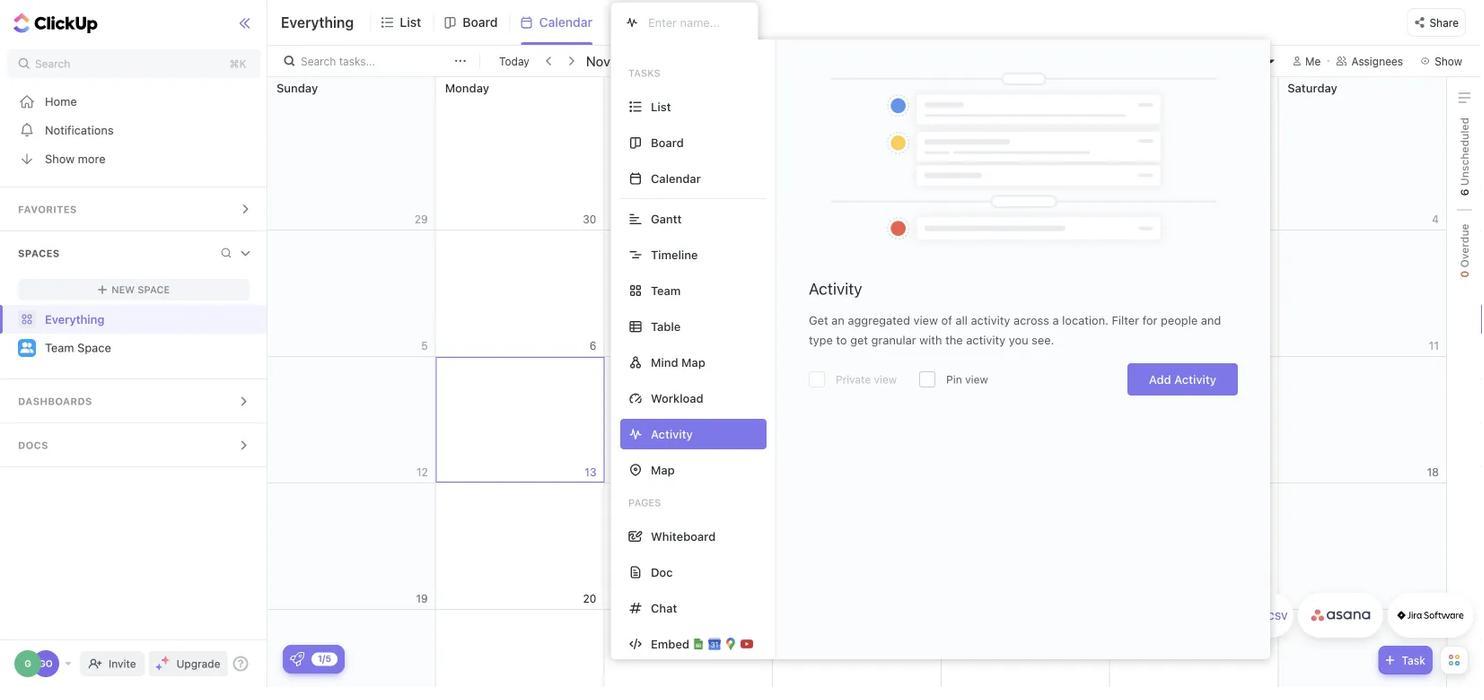 Task type: vqa. For each thing, say whether or not it's contained in the screenshot.
Custom Fields element
no



Task type: locate. For each thing, give the bounding box(es) containing it.
3 row from the top
[[268, 357, 1447, 484]]

0 vertical spatial activity
[[971, 314, 1010, 327]]

calendar left view dropdown button
[[539, 15, 593, 30]]

upgrade link
[[149, 652, 228, 677]]

calendar up the gantt
[[651, 172, 701, 185]]

location.
[[1062, 314, 1109, 327]]

view
[[914, 314, 938, 327], [874, 373, 897, 386], [965, 373, 988, 386]]

show more
[[45, 152, 106, 166]]

activity
[[809, 279, 862, 299], [1174, 373, 1217, 387]]

0 horizontal spatial everything
[[45, 313, 104, 326]]

0 horizontal spatial activity
[[809, 279, 862, 299]]

20
[[583, 593, 597, 606]]

1 vertical spatial calendar
[[651, 172, 701, 185]]

wednesday
[[782, 81, 847, 94]]

1 vertical spatial activity
[[1174, 373, 1217, 387]]

search tasks...
[[301, 55, 375, 67]]

view right private
[[874, 373, 897, 386]]

activity up an
[[809, 279, 862, 299]]

team up table
[[651, 284, 681, 298]]

dashboards
[[18, 396, 92, 408]]

new
[[112, 284, 135, 296]]

team for team
[[651, 284, 681, 298]]

calendar
[[539, 15, 593, 30], [651, 172, 701, 185]]

map right mind
[[681, 356, 705, 369]]

1 vertical spatial team
[[45, 341, 74, 355]]

search up sunday
[[301, 55, 336, 67]]

1 horizontal spatial space
[[138, 284, 170, 296]]

0 vertical spatial activity
[[809, 279, 862, 299]]

0 horizontal spatial search
[[35, 57, 70, 70]]

row
[[268, 77, 1447, 231], [268, 231, 1447, 357], [268, 357, 1447, 484], [268, 484, 1447, 611], [268, 611, 1447, 688]]

granular
[[871, 334, 916, 347]]

all
[[956, 314, 968, 327]]

friday
[[1119, 81, 1154, 94]]

space down everything link
[[77, 341, 111, 355]]

0 horizontal spatial view
[[874, 373, 897, 386]]

embed
[[651, 638, 690, 651]]

share button
[[1407, 8, 1466, 37]]

list up search tasks... text field
[[400, 15, 421, 30]]

mind map
[[651, 356, 705, 369]]

0 horizontal spatial list
[[400, 15, 421, 30]]

1 vertical spatial space
[[77, 341, 111, 355]]

board link
[[463, 0, 505, 45]]

space right the new
[[138, 284, 170, 296]]

chat
[[651, 602, 677, 615]]

docs
[[18, 440, 48, 452]]

0 horizontal spatial calendar
[[539, 15, 593, 30]]

to
[[836, 334, 847, 347]]

list link
[[400, 0, 429, 45]]

0 horizontal spatial space
[[77, 341, 111, 355]]

everything up 'team space'
[[45, 313, 104, 326]]

grid
[[267, 77, 1447, 688]]

share
[[1430, 16, 1459, 29]]

view right 'pin'
[[965, 373, 988, 386]]

⌘k
[[229, 57, 246, 70]]

space for new space
[[138, 284, 170, 296]]

favorites
[[18, 204, 77, 215]]

home
[[45, 95, 77, 108]]

1 vertical spatial everything
[[45, 313, 104, 326]]

see.
[[1032, 334, 1054, 347]]

csv
[[1268, 611, 1288, 623]]

onboarding checklist button element
[[290, 653, 304, 667]]

board
[[463, 15, 498, 30], [651, 136, 684, 149]]

pin view
[[946, 373, 988, 386]]

team
[[651, 284, 681, 298], [45, 341, 74, 355]]

row containing 19
[[268, 484, 1447, 611]]

activity
[[971, 314, 1010, 327], [966, 334, 1006, 347]]

view for private view
[[874, 373, 897, 386]]

sunday
[[277, 81, 318, 94]]

activity right add
[[1174, 373, 1217, 387]]

13
[[585, 466, 597, 479]]

everything link
[[0, 305, 268, 334]]

view up with
[[914, 314, 938, 327]]

0 horizontal spatial map
[[651, 464, 675, 477]]

map
[[681, 356, 705, 369], [651, 464, 675, 477]]

view button
[[610, 11, 674, 34]]

the
[[945, 334, 963, 347]]

view for pin view
[[965, 373, 988, 386]]

1 vertical spatial list
[[651, 100, 671, 114]]

0 horizontal spatial team
[[45, 341, 74, 355]]

1 horizontal spatial search
[[301, 55, 336, 67]]

0 horizontal spatial board
[[463, 15, 498, 30]]

map up pages
[[651, 464, 675, 477]]

team inside sidebar navigation
[[45, 341, 74, 355]]

search inside sidebar navigation
[[35, 57, 70, 70]]

notifications link
[[0, 116, 268, 145]]

table
[[651, 320, 681, 334]]

1 vertical spatial board
[[651, 136, 684, 149]]

today
[[499, 55, 530, 67]]

gantt
[[651, 212, 682, 226]]

1 horizontal spatial view
[[914, 314, 938, 327]]

list down tuesday
[[651, 100, 671, 114]]

cell inside row
[[941, 484, 1110, 610]]

activity right 'all'
[[971, 314, 1010, 327]]

1 horizontal spatial calendar
[[651, 172, 701, 185]]

1 row from the top
[[268, 77, 1447, 231]]

0 vertical spatial board
[[463, 15, 498, 30]]

0 vertical spatial team
[[651, 284, 681, 298]]

1 horizontal spatial map
[[681, 356, 705, 369]]

1 vertical spatial activity
[[966, 334, 1006, 347]]

team right user group image
[[45, 341, 74, 355]]

activity down 'all'
[[966, 334, 1006, 347]]

board down tuesday
[[651, 136, 684, 149]]

0 vertical spatial space
[[138, 284, 170, 296]]

of
[[941, 314, 952, 327]]

mind
[[651, 356, 678, 369]]

sidebar navigation
[[0, 0, 268, 688]]

1 horizontal spatial team
[[651, 284, 681, 298]]

for
[[1143, 314, 1158, 327]]

home link
[[0, 87, 268, 116]]

list
[[400, 15, 421, 30], [651, 100, 671, 114]]

1 horizontal spatial board
[[651, 136, 684, 149]]

2 horizontal spatial view
[[965, 373, 988, 386]]

show
[[45, 152, 75, 166]]

get
[[809, 314, 828, 327]]

18
[[1427, 466, 1439, 479]]

user group image
[[20, 342, 34, 353]]

board up the today button
[[463, 15, 498, 30]]

cell
[[941, 484, 1110, 610]]

1 horizontal spatial everything
[[281, 14, 354, 31]]

space
[[138, 284, 170, 296], [77, 341, 111, 355]]

17
[[1259, 466, 1271, 479]]

4 row from the top
[[268, 484, 1447, 611]]

me button
[[1286, 50, 1328, 72]]

1 horizontal spatial list
[[651, 100, 671, 114]]

tasks...
[[339, 55, 375, 67]]

everything up the search tasks...
[[281, 14, 354, 31]]

and
[[1201, 314, 1221, 327]]

search
[[301, 55, 336, 67], [35, 57, 70, 70]]

row containing 13
[[268, 357, 1447, 484]]

everything
[[281, 14, 354, 31], [45, 313, 104, 326]]

search up home
[[35, 57, 70, 70]]



Task type: describe. For each thing, give the bounding box(es) containing it.
filter
[[1112, 314, 1139, 327]]

thursday
[[951, 81, 1003, 94]]

Search tasks... text field
[[301, 48, 450, 74]]

with
[[920, 334, 942, 347]]

timeline
[[651, 248, 698, 262]]

space for team space
[[77, 341, 111, 355]]

6
[[1458, 189, 1471, 196]]

0 vertical spatial everything
[[281, 14, 354, 31]]

get an aggregated view of all activity across a location. filter for people and type to get granular with the activity you see.
[[809, 314, 1221, 347]]

25
[[1426, 593, 1439, 606]]

onboarding checklist button image
[[290, 653, 304, 667]]

doc
[[651, 566, 673, 580]]

whiteboard
[[651, 530, 716, 544]]

0 vertical spatial list
[[400, 15, 421, 30]]

private
[[836, 373, 871, 386]]

view inside get an aggregated view of all activity across a location. filter for people and type to get granular with the activity you see.
[[914, 314, 938, 327]]

pin
[[946, 373, 962, 386]]

workload
[[651, 392, 704, 405]]

1 vertical spatial map
[[651, 464, 675, 477]]

0
[[1458, 271, 1471, 278]]

type
[[809, 334, 833, 347]]

add activity
[[1149, 373, 1217, 387]]

tuesday
[[614, 81, 660, 94]]

everything inside sidebar navigation
[[45, 313, 104, 326]]

19
[[416, 593, 428, 606]]

private view
[[836, 373, 897, 386]]

aggregated
[[848, 314, 910, 327]]

across
[[1014, 314, 1049, 327]]

1 horizontal spatial activity
[[1174, 373, 1217, 387]]

team space link
[[45, 334, 252, 363]]

get
[[850, 334, 868, 347]]

team space
[[45, 341, 111, 355]]

&
[[1258, 611, 1265, 623]]

a
[[1053, 314, 1059, 327]]

assignees
[[1352, 55, 1403, 67]]

unscheduled
[[1458, 118, 1471, 189]]

task
[[1402, 654, 1426, 667]]

search for search tasks...
[[301, 55, 336, 67]]

Enter name... field
[[646, 15, 743, 30]]

excel & csv link
[[1208, 593, 1294, 638]]

saturday
[[1288, 81, 1338, 94]]

people
[[1161, 314, 1198, 327]]

0 vertical spatial calendar
[[539, 15, 593, 30]]

calendar link
[[539, 0, 600, 45]]

2 row from the top
[[268, 231, 1447, 357]]

assignees button
[[1328, 50, 1411, 72]]

today button
[[496, 52, 533, 70]]

new space
[[112, 284, 170, 296]]

tasks
[[628, 67, 660, 79]]

notifications
[[45, 123, 114, 137]]

5 row from the top
[[268, 611, 1447, 688]]

monday
[[445, 81, 489, 94]]

grid containing sunday
[[267, 77, 1447, 688]]

you
[[1009, 334, 1029, 347]]

0 vertical spatial map
[[681, 356, 705, 369]]

invite
[[109, 658, 136, 671]]

me
[[1305, 55, 1321, 67]]

pages
[[628, 497, 661, 509]]

team for team space
[[45, 341, 74, 355]]

search for search
[[35, 57, 70, 70]]

excel
[[1229, 611, 1255, 623]]

view
[[641, 15, 669, 30]]

upgrade
[[176, 658, 220, 671]]

excel & csv
[[1229, 611, 1288, 623]]

1/5
[[318, 654, 331, 664]]

add
[[1149, 373, 1171, 387]]

24
[[1257, 593, 1271, 606]]

more
[[78, 152, 106, 166]]

an
[[832, 314, 845, 327]]

favorites button
[[0, 188, 268, 231]]

overdue
[[1458, 224, 1471, 271]]



